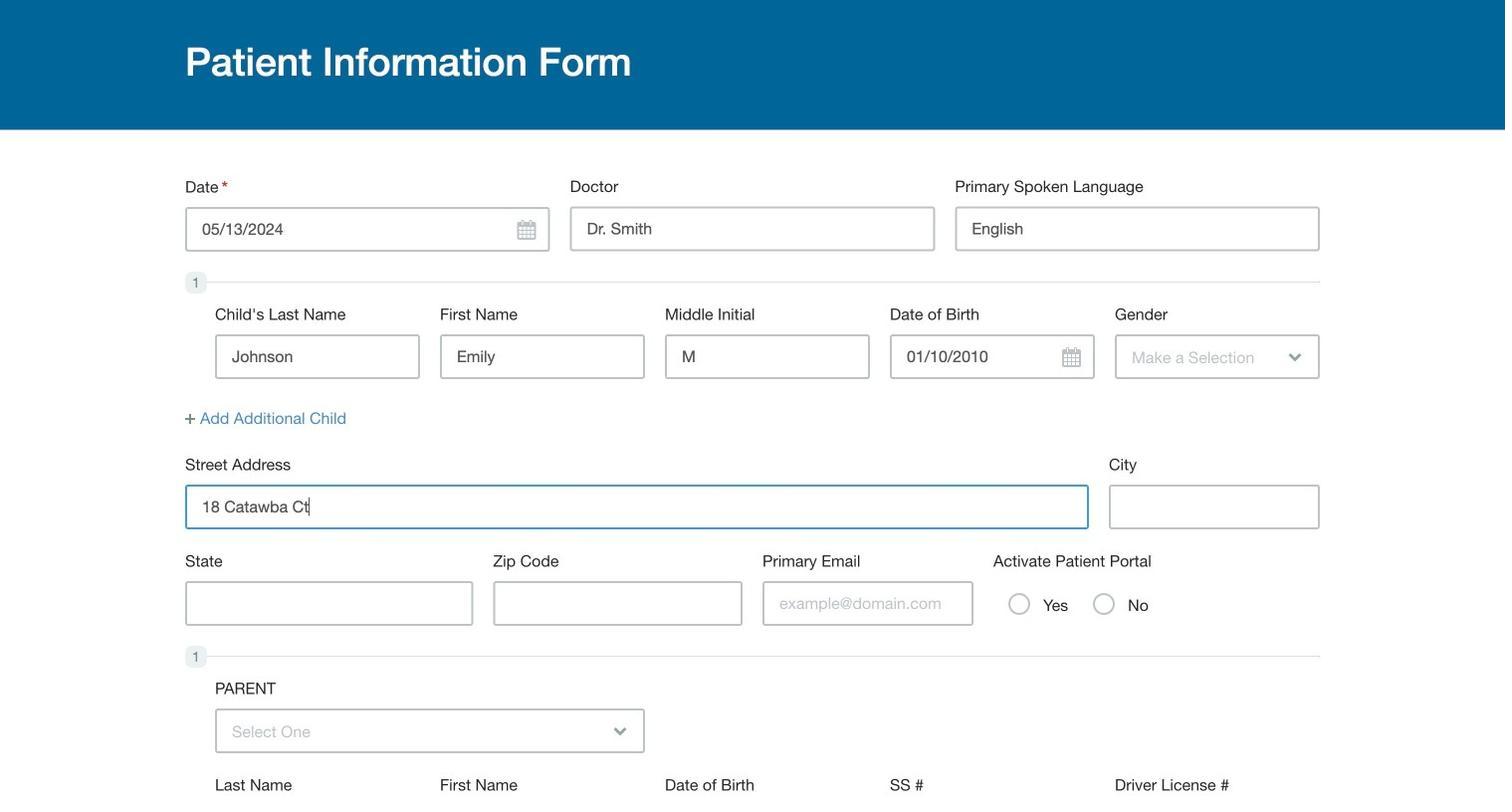 Task type: describe. For each thing, give the bounding box(es) containing it.
example@domain.com text field
[[763, 581, 974, 626]]



Task type: locate. For each thing, give the bounding box(es) containing it.
MM/DD/YYYY text field
[[890, 335, 1095, 379]]

MM/DD/YYYY text field
[[185, 207, 550, 252]]

None text field
[[570, 207, 935, 251], [665, 335, 870, 379], [1109, 485, 1320, 530], [185, 581, 473, 626], [493, 581, 743, 626], [570, 207, 935, 251], [665, 335, 870, 379], [1109, 485, 1320, 530], [185, 581, 473, 626], [493, 581, 743, 626]]

None text field
[[955, 207, 1320, 251], [215, 335, 420, 379], [440, 335, 645, 379], [185, 485, 1089, 530], [955, 207, 1320, 251], [215, 335, 420, 379], [440, 335, 645, 379], [185, 485, 1089, 530]]



Task type: vqa. For each thing, say whether or not it's contained in the screenshot.
submit
no



